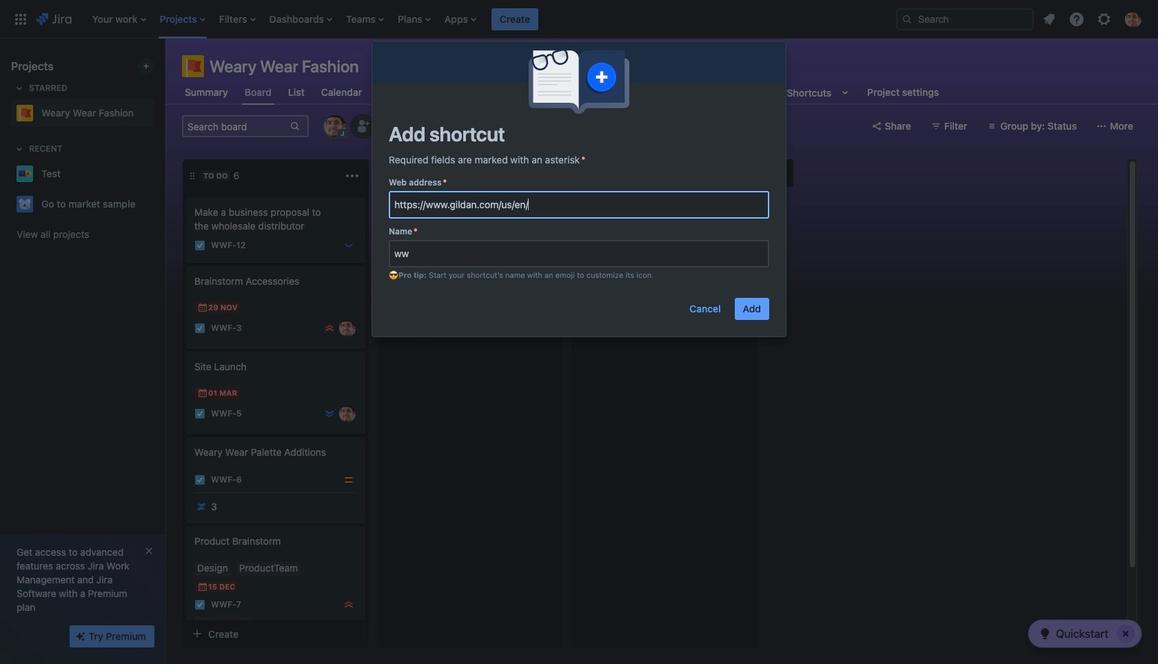Task type: describe. For each thing, give the bounding box(es) containing it.
1 vertical spatial highest image
[[344, 599, 355, 610]]

e.g. Atlassian website field
[[390, 241, 768, 266]]

3 list item from the left
[[215, 0, 260, 38]]

task image for medium image
[[195, 475, 206, 486]]

task image for low icon
[[195, 240, 206, 251]]

2 list item from the left
[[156, 0, 210, 38]]

james peterson image for the 'highest' icon to the top
[[339, 320, 356, 337]]

due date: 29 february 2024 image
[[392, 272, 403, 283]]

dismiss quickstart image
[[1115, 623, 1137, 645]]

e.g. http://www.atlassian.com url field
[[390, 192, 768, 217]]

0 horizontal spatial list
[[85, 0, 886, 38]]

collapse starred projects image
[[11, 80, 28, 97]]

task image for lowest image
[[195, 408, 206, 419]]

search image
[[902, 13, 913, 24]]

task image for bottommost the 'highest' icon
[[195, 599, 206, 610]]

8 list item from the left
[[492, 0, 539, 38]]

primary element
[[8, 0, 886, 38]]

james peterson image
[[534, 290, 550, 306]]



Task type: locate. For each thing, give the bounding box(es) containing it.
6 list item from the left
[[394, 0, 435, 38]]

banner
[[0, 0, 1159, 39]]

tab list
[[174, 80, 951, 105]]

james peterson image for lowest image
[[339, 406, 356, 422]]

None search field
[[897, 8, 1035, 30]]

1 vertical spatial task image
[[195, 408, 206, 419]]

list item
[[88, 0, 150, 38], [156, 0, 210, 38], [215, 0, 260, 38], [265, 0, 337, 38], [342, 0, 388, 38], [394, 0, 435, 38], [441, 0, 481, 38], [492, 0, 539, 38]]

2 task image from the top
[[195, 408, 206, 419]]

0 vertical spatial james peterson image
[[339, 320, 356, 337]]

due date: 15 december 2023 image
[[197, 581, 208, 593], [197, 581, 208, 593]]

check image
[[1037, 626, 1054, 642]]

2 vertical spatial task image
[[195, 599, 206, 610]]

low image
[[344, 240, 355, 251]]

create column image
[[772, 165, 788, 181]]

due date: 01 march 2024 image
[[197, 388, 208, 399], [197, 388, 208, 399]]

2 task image from the top
[[195, 475, 206, 486]]

3 task image from the top
[[195, 599, 206, 610]]

2 james peterson image from the top
[[339, 406, 356, 422]]

1 horizontal spatial highest image
[[344, 599, 355, 610]]

1 task image from the top
[[195, 240, 206, 251]]

dialog
[[372, 41, 786, 337]]

0 vertical spatial task image
[[195, 323, 206, 334]]

due date: 29 february 2024 image
[[392, 272, 403, 283]]

james peterson image
[[339, 320, 356, 337], [339, 406, 356, 422]]

1 horizontal spatial list
[[1037, 7, 1151, 31]]

1 task image from the top
[[195, 323, 206, 334]]

7 list item from the left
[[441, 0, 481, 38]]

lowest image
[[324, 408, 335, 419]]

4 list item from the left
[[265, 0, 337, 38]]

close premium upgrade banner image
[[143, 546, 155, 557]]

task image for the 'highest' icon to the top
[[195, 323, 206, 334]]

add people image
[[355, 118, 371, 135]]

task image
[[195, 323, 206, 334], [195, 408, 206, 419]]

due date: 29 november 2023 image
[[197, 302, 208, 313], [197, 302, 208, 313]]

task image
[[195, 240, 206, 251], [195, 475, 206, 486], [195, 599, 206, 610]]

medium image
[[344, 475, 355, 486]]

show subtasks image
[[228, 619, 245, 635]]

1 vertical spatial james peterson image
[[339, 406, 356, 422]]

0 vertical spatial highest image
[[324, 323, 335, 334]]

1 james peterson image from the top
[[339, 320, 356, 337]]

0 vertical spatial task image
[[195, 240, 206, 251]]

highest image
[[324, 323, 335, 334], [344, 599, 355, 610]]

0 horizontal spatial highest image
[[324, 323, 335, 334]]

Search field
[[897, 8, 1035, 30]]

1 vertical spatial task image
[[195, 475, 206, 486]]

collapse recent projects image
[[11, 141, 28, 157]]

1 list item from the left
[[88, 0, 150, 38]]

5 list item from the left
[[342, 0, 388, 38]]

Search board text field
[[183, 117, 288, 136]]

list
[[85, 0, 886, 38], [1037, 7, 1151, 31]]

jira image
[[36, 11, 72, 27], [36, 11, 72, 27]]



Task type: vqa. For each thing, say whether or not it's contained in the screenshot.
Search image
yes



